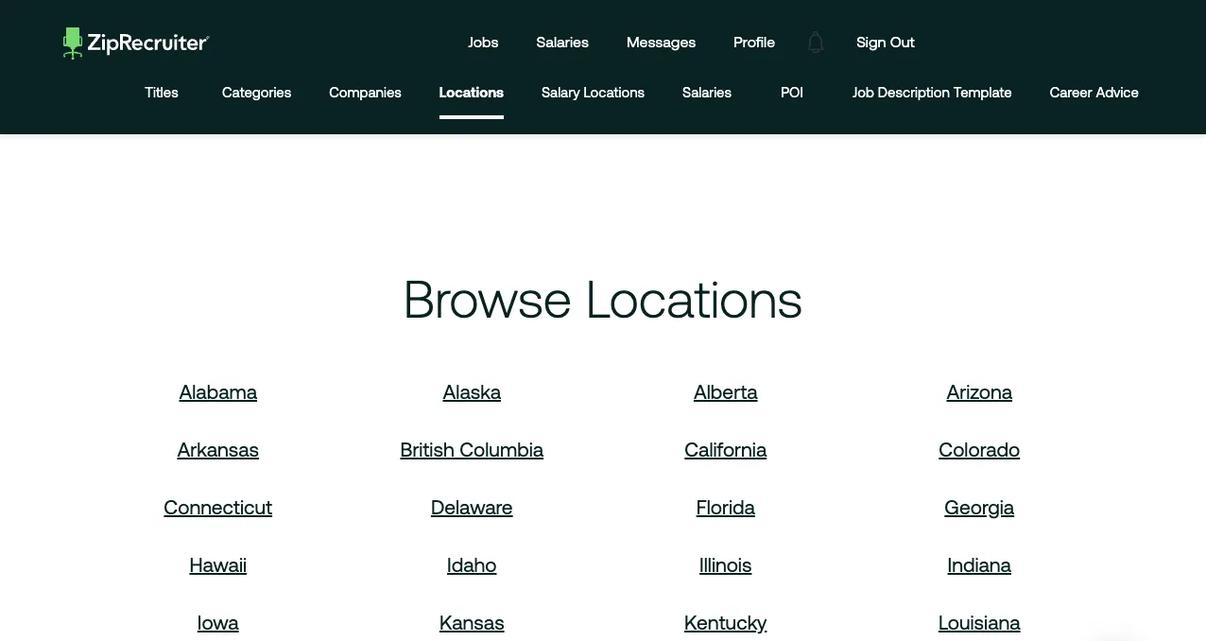Task type: locate. For each thing, give the bounding box(es) containing it.
1 vertical spatial salaries
[[683, 84, 732, 100]]

jobs
[[468, 33, 499, 51]]

georgia link
[[945, 495, 1015, 518]]

colorado
[[939, 438, 1020, 460]]

messages
[[627, 33, 696, 51]]

iowa link
[[197, 611, 239, 633]]

arizona
[[947, 380, 1013, 403]]

delaware link
[[431, 495, 513, 518]]

salaries link
[[522, 15, 603, 69], [683, 69, 732, 119]]

idaho
[[447, 553, 497, 576]]

companies link
[[329, 69, 402, 119]]

illinois
[[700, 553, 752, 576]]

locations link
[[439, 69, 504, 115]]

salaries down "messages" link
[[683, 84, 732, 100]]

arizona link
[[947, 380, 1013, 403]]

notifications image
[[794, 20, 838, 64]]

0 horizontal spatial salaries
[[537, 33, 589, 51]]

hawaii link
[[190, 553, 247, 576]]

profile link
[[720, 15, 790, 69]]

british
[[400, 438, 455, 460]]

0 horizontal spatial salaries link
[[522, 15, 603, 69]]

louisiana link
[[939, 611, 1021, 633]]

locations
[[439, 84, 504, 100], [584, 84, 645, 100], [586, 269, 803, 328]]

british columbia link
[[400, 438, 544, 460]]

1 horizontal spatial salaries link
[[683, 69, 732, 119]]

browse
[[404, 269, 572, 328]]

messages link
[[613, 15, 710, 69]]

florida
[[697, 495, 755, 518]]

indiana
[[948, 553, 1012, 576]]

advice
[[1096, 84, 1139, 100]]

categories link
[[222, 69, 291, 119]]

salary locations
[[542, 84, 645, 100]]

salaries
[[537, 33, 589, 51], [683, 84, 732, 100]]

hawaii
[[190, 553, 247, 576]]

alaska
[[443, 380, 501, 403]]

california
[[685, 438, 767, 460]]

locations inside the salary locations link
[[584, 84, 645, 100]]

idaho link
[[447, 553, 497, 576]]

alberta
[[694, 380, 758, 403]]

description
[[878, 84, 950, 100]]

1 horizontal spatial salaries
[[683, 84, 732, 100]]

template
[[954, 84, 1012, 100]]

salaries link up salary
[[522, 15, 603, 69]]

kansas link
[[440, 611, 505, 633]]

kentucky
[[685, 611, 767, 633]]

arkansas link
[[177, 438, 259, 460]]

connecticut
[[164, 495, 272, 518]]

career
[[1050, 84, 1093, 100]]

0 vertical spatial salaries
[[537, 33, 589, 51]]

main element
[[48, 15, 1158, 69]]

louisiana
[[939, 611, 1021, 633]]

delaware
[[431, 495, 513, 518]]

salaries link down messages
[[683, 69, 732, 119]]

salaries up salary
[[537, 33, 589, 51]]

categories
[[222, 84, 291, 100]]

kentucky link
[[685, 611, 767, 633]]



Task type: vqa. For each thing, say whether or not it's contained in the screenshot.
job description template link
yes



Task type: describe. For each thing, give the bounding box(es) containing it.
locations for salary
[[584, 84, 645, 100]]

georgia
[[945, 495, 1015, 518]]

poi
[[781, 84, 803, 100]]

salaries inside tabs element
[[683, 84, 732, 100]]

browse locations
[[404, 269, 803, 328]]

california link
[[685, 438, 767, 460]]

indiana link
[[948, 553, 1012, 576]]

florida link
[[697, 495, 755, 518]]

poi link
[[770, 69, 815, 119]]

iowa
[[197, 611, 239, 633]]

salary locations link
[[542, 69, 645, 119]]

arkansas
[[177, 438, 259, 460]]

sign out
[[857, 33, 915, 51]]

columbia
[[460, 438, 544, 460]]

out
[[890, 33, 915, 51]]

connecticut link
[[164, 495, 272, 518]]

british columbia
[[400, 438, 544, 460]]

alberta link
[[694, 380, 758, 403]]

job description template link
[[853, 69, 1012, 119]]

alabama
[[179, 380, 257, 403]]

kansas
[[440, 611, 505, 633]]

colorado link
[[939, 438, 1020, 460]]

alaska link
[[443, 380, 501, 403]]

sign
[[857, 33, 886, 51]]

jobs link
[[454, 15, 513, 69]]

titles link
[[139, 69, 184, 119]]

titles
[[145, 84, 178, 100]]

alabama link
[[179, 380, 257, 403]]

ziprecruiter image
[[63, 27, 210, 59]]

salaries inside the main element
[[537, 33, 589, 51]]

illinois link
[[700, 553, 752, 576]]

salary
[[542, 84, 580, 100]]

career advice
[[1050, 84, 1139, 100]]

tabs element
[[139, 69, 1158, 119]]

job
[[853, 84, 875, 100]]

job description template
[[853, 84, 1012, 100]]

locations for browse
[[586, 269, 803, 328]]

profile
[[734, 33, 776, 51]]

sign out link
[[843, 15, 929, 69]]

career advice link
[[1050, 69, 1139, 119]]

companies
[[329, 84, 402, 100]]



